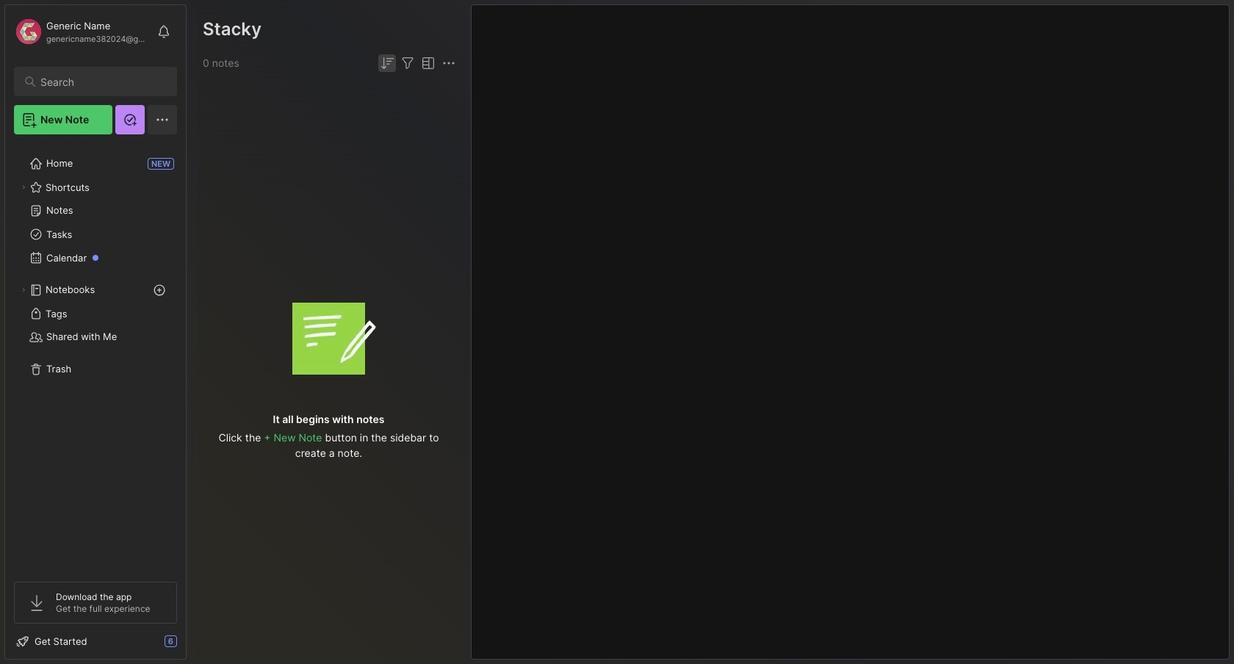 Task type: describe. For each thing, give the bounding box(es) containing it.
add filters image
[[399, 54, 417, 72]]

More actions field
[[440, 54, 458, 72]]

View options field
[[417, 54, 437, 72]]

tree inside main element
[[5, 143, 186, 569]]

Help and Learning task checklist field
[[5, 630, 186, 653]]

Account field
[[14, 17, 150, 46]]

note window - loading element
[[471, 4, 1230, 660]]



Task type: locate. For each thing, give the bounding box(es) containing it.
main element
[[0, 0, 191, 664]]

None search field
[[40, 73, 164, 90]]

click to collapse image
[[186, 637, 197, 655]]

tree
[[5, 143, 186, 569]]

none search field inside main element
[[40, 73, 164, 90]]

Search text field
[[40, 75, 164, 89]]

Sort options field
[[378, 54, 396, 72]]

more actions image
[[440, 54, 458, 72]]

Add filters field
[[399, 54, 417, 72]]

expand notebooks image
[[19, 286, 28, 295]]



Task type: vqa. For each thing, say whether or not it's contained in the screenshot.
the bottommost your
no



